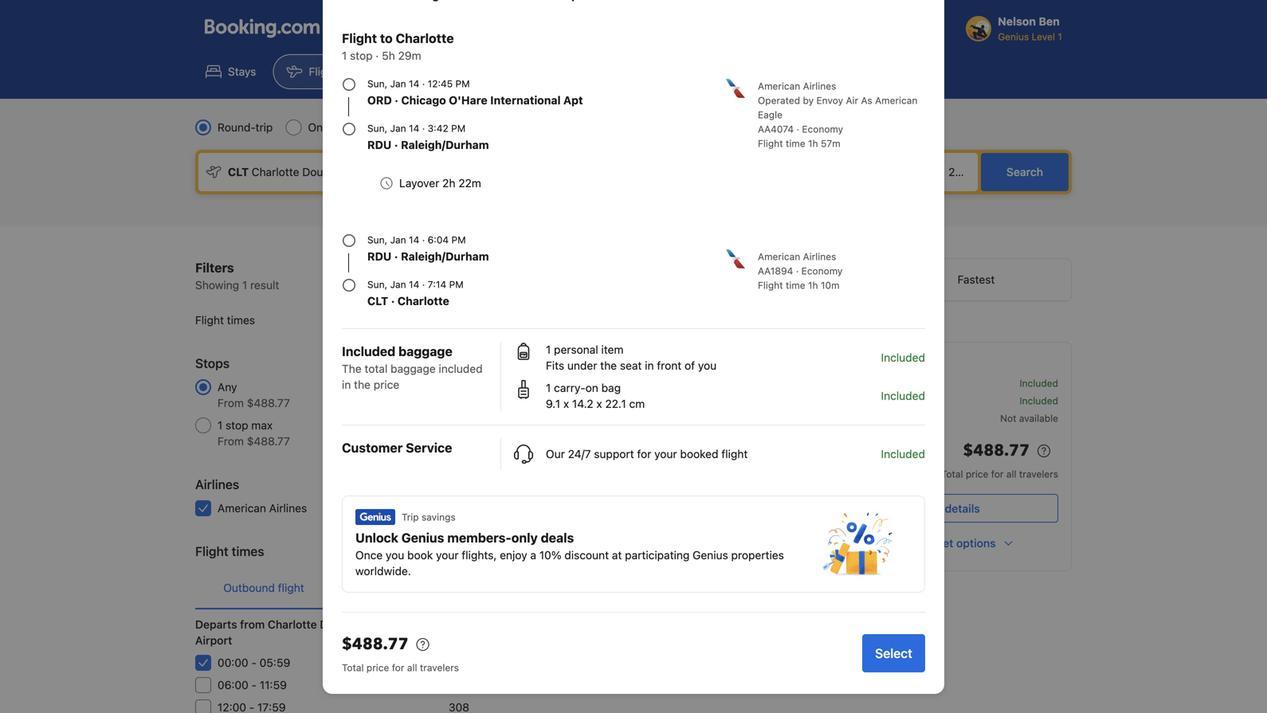 Task type: describe. For each thing, give the bounding box(es) containing it.
economy inside american airlines operated by envoy air as american eagle aa4074 · economy flight time 1h 57m
[[802, 124, 844, 135]]

total price for all travelers for select
[[342, 663, 459, 674]]

trip savings
[[402, 512, 456, 523]]

1 left result
[[242, 279, 247, 292]]

details
[[945, 502, 980, 515]]

aa1894
[[758, 265, 794, 277]]

airlines inside american airlines operated by envoy air as american eagle aa4074 · economy flight time 1h 57m
[[803, 81, 837, 92]]

of
[[685, 359, 695, 372]]

included
[[439, 362, 483, 376]]

14 inside ord . jan 14
[[607, 449, 618, 460]]

stays link
[[192, 54, 270, 89]]

airlines inside american airlines aa1894 · economy flight time 1h 10m
[[803, 251, 837, 262]]

· down multi-
[[395, 138, 398, 151]]

11:59
[[260, 679, 287, 692]]

6h
[[667, 357, 679, 368]]

1 personal item fits under the seat in front of you
[[546, 343, 717, 372]]

there
[[598, 317, 621, 328]]

included inside included carry-on bag
[[1020, 378, 1059, 389]]

· left 3:42
[[422, 123, 425, 134]]

price for view details
[[966, 469, 989, 480]]

$488.77 down douglas
[[342, 634, 409, 656]]

o'hare
[[449, 94, 488, 107]]

the inside 1 personal item fits under the seat in front of you
[[601, 359, 617, 372]]

layover 2h 22m
[[399, 177, 481, 190]]

included carry-on bag
[[858, 378, 1059, 407]]

not
[[1001, 413, 1017, 424]]

included baggage the total baggage included in the price
[[342, 344, 483, 391]]

view details
[[917, 502, 980, 515]]

for for select
[[392, 663, 405, 674]]

included inside included baggage the total baggage included in the price
[[342, 344, 396, 359]]

5:45 am
[[560, 358, 612, 373]]

included checked bag
[[858, 395, 1059, 424]]

american up operated
[[758, 81, 801, 92]]

american right "as"
[[875, 95, 918, 106]]

reset all
[[426, 261, 470, 274]]

12
[[604, 376, 614, 387]]

· inside american airlines operated by envoy air as american eagle aa4074 · economy flight time 1h 57m
[[797, 124, 800, 135]]

travelers for view details
[[1020, 469, 1059, 480]]

jan left 12
[[585, 376, 601, 387]]

14 for sun, jan 14 · 7:14 pm clt · charlotte
[[409, 279, 420, 290]]

1 for 1 carry-on bag 9.1 x 14.2 x 22.1 cm
[[546, 381, 551, 395]]

result
[[250, 279, 279, 292]]

are
[[624, 317, 638, 328]]

raleigh/durham for sun, jan 14 · 6:04 pm rdu · raleigh/durham
[[401, 250, 489, 263]]

on for carry-
[[586, 381, 599, 395]]

29m
[[398, 49, 421, 62]]

5:45
[[560, 358, 589, 373]]

one-
[[308, 121, 334, 134]]

stop inside flight to charlotte 1 stop · 5h 29m
[[350, 49, 373, 62]]

sun, for sun, jan 14 · 7:14 pm clt · charlotte
[[368, 279, 388, 290]]

1 stop
[[674, 451, 701, 462]]

ord inside the sun, jan 14 · 12:45 pm ord · chicago o'hare international apt
[[368, 94, 392, 107]]

rdu for sun, jan 14 · 3:42 pm rdu · raleigh/durham
[[368, 138, 392, 151]]

aa4074
[[758, 124, 794, 135]]

may
[[532, 317, 551, 328]]

stop for 1 stop max from $488.77
[[226, 419, 248, 432]]

explore
[[882, 537, 921, 550]]

for for view details
[[992, 469, 1004, 480]]

by
[[803, 95, 814, 106]]

booked
[[680, 448, 719, 461]]

1 horizontal spatial for
[[637, 448, 652, 461]]

departs from charlotte douglas international airport
[[195, 618, 432, 647]]

0 vertical spatial times
[[227, 314, 255, 327]]

1 vertical spatial clt
[[560, 376, 577, 387]]

charlotte for to
[[396, 31, 454, 46]]

reset button
[[440, 542, 470, 558]]

american airlines aa1894 · economy flight time 1h 10m
[[758, 251, 843, 291]]

sun, jan 14 · 7:14 pm clt · charlotte
[[368, 279, 464, 308]]

showing 1 result
[[195, 279, 279, 292]]

on for carry-
[[887, 395, 898, 407]]

your inside unlock genius members-only deals once you book your flights, enjoy a 10% discount at participating genius properties worldwide.
[[436, 549, 459, 562]]

2 vertical spatial baggage
[[391, 362, 436, 376]]

1 vertical spatial genius
[[693, 549, 728, 562]]

fastest button
[[882, 259, 1071, 301]]

pm for sun, jan 14 · 7:14 pm clt · charlotte
[[449, 279, 464, 290]]

carry-
[[858, 395, 887, 407]]

0 horizontal spatial american airlines
[[218, 502, 307, 515]]

flights,
[[462, 549, 497, 562]]

layover
[[399, 177, 440, 190]]

1 vertical spatial item
[[899, 378, 919, 389]]

the inside included baggage the total baggage included in the price
[[354, 378, 371, 391]]

to
[[380, 31, 393, 46]]

bag for carry-
[[602, 381, 621, 395]]

· inside american airlines aa1894 · economy flight time 1h 10m
[[796, 265, 799, 277]]

$488.77 down not
[[963, 440, 1030, 462]]

00:00
[[218, 657, 248, 670]]

1 vertical spatial baggage
[[399, 344, 453, 359]]

2 flight times from the top
[[195, 544, 264, 559]]

57m
[[821, 138, 841, 149]]

customer service
[[342, 440, 452, 456]]

1 for 1 stop
[[674, 451, 678, 462]]

return
[[369, 582, 403, 595]]

2 x from the left
[[597, 397, 602, 411]]

front
[[657, 359, 682, 372]]

in inside 1 personal item fits under the seat in front of you
[[645, 359, 654, 372]]

apt
[[564, 94, 583, 107]]

economy down o'hare
[[451, 121, 499, 134]]

3:42
[[428, 123, 449, 134]]

1h inside american airlines aa1894 · economy flight time 1h 10m
[[808, 280, 818, 291]]

as
[[861, 95, 873, 106]]

tab list for departs from charlotte douglas international airport
[[195, 568, 470, 611]]

1 for 1
[[465, 419, 470, 432]]

flight for outbound flight
[[278, 582, 304, 595]]

9.1
[[546, 397, 561, 411]]

service
[[406, 440, 452, 456]]

envoy
[[817, 95, 844, 106]]

carry-
[[554, 381, 586, 395]]

jan for sun, jan 14 · 12:45 pm ord · chicago o'hare international apt
[[390, 78, 406, 89]]

22m
[[459, 177, 481, 190]]

flight inside american airlines aa1894 · economy flight time 1h 10m
[[758, 280, 783, 291]]

14 for sun, jan 14 · 3:42 pm rdu · raleigh/durham
[[409, 123, 420, 134]]

jan for sun, jan 14 · 3:42 pm rdu · raleigh/durham
[[390, 123, 406, 134]]

at
[[612, 549, 622, 562]]

ord inside ord . jan 14
[[560, 449, 580, 460]]

ticket
[[924, 537, 954, 550]]

price inside included baggage the total baggage included in the price
[[374, 378, 400, 391]]

the
[[342, 362, 362, 376]]

our
[[546, 448, 565, 461]]

time inside american airlines operated by envoy air as american eagle aa4074 · economy flight time 1h 57m
[[786, 138, 806, 149]]

10%
[[540, 549, 562, 562]]

only
[[512, 531, 538, 546]]

price for select
[[367, 663, 389, 674]]

worldwide.
[[356, 565, 411, 578]]

25m
[[682, 357, 702, 368]]

once
[[356, 549, 383, 562]]

· left 7:14
[[422, 279, 425, 290]]

ord . jan 14
[[560, 446, 618, 460]]

flight inside american airlines operated by envoy air as american eagle aa4074 · economy flight time 1h 57m
[[758, 138, 783, 149]]

trip
[[256, 121, 273, 134]]

rdu for sun, jan 14 · 6:04 pm rdu · raleigh/durham
[[368, 250, 392, 263]]

.
[[583, 446, 586, 457]]

from inside 1 stop max from $488.77
[[218, 435, 244, 448]]

clt inside sun, jan 14 · 7:14 pm clt · charlotte
[[368, 295, 388, 308]]

change
[[553, 317, 587, 328]]

book
[[407, 549, 433, 562]]

american down carry-
[[515, 403, 557, 414]]

reset for reset
[[440, 543, 470, 556]]

unlock genius members-only deals once you book your flights, enjoy a 10% discount at participating genius properties worldwide.
[[356, 531, 784, 578]]

round-
[[218, 121, 256, 134]]

sun, for sun, jan 14 · 12:45 pm ord · chicago o'hare international apt
[[368, 78, 388, 89]]

00:00 - 05:59
[[218, 657, 291, 670]]

pm for sun, jan 14 · 6:04 pm rdu · raleigh/durham
[[452, 234, 466, 246]]

properties
[[732, 549, 784, 562]]

stop for 1 stop
[[681, 451, 701, 462]]

city
[[420, 121, 439, 134]]

24/7
[[568, 448, 591, 461]]

you inside 1 personal item fits under the seat in front of you
[[698, 359, 717, 372]]

american inside american airlines aa1894 · economy flight time 1h 10m
[[758, 251, 801, 262]]

$488.77 inside 1 stop max from $488.77
[[247, 435, 290, 448]]

total for view details
[[942, 469, 964, 480]]

jan 12
[[585, 376, 614, 387]]

support
[[594, 448, 634, 461]]

american airlines image for chicago o'hare international apt
[[726, 79, 745, 98]]

unlock
[[356, 531, 399, 546]]

1 for 1 stop max from $488.77
[[218, 419, 223, 432]]

· left the chicago
[[395, 94, 399, 107]]



Task type: vqa. For each thing, say whether or not it's contained in the screenshot.
the bottommost See flight
no



Task type: locate. For each thing, give the bounding box(es) containing it.
stop inside 1 stop max from $488.77
[[226, 419, 248, 432]]

total price for all travelers
[[942, 469, 1059, 480], [342, 663, 459, 674]]

airlines
[[803, 81, 837, 92], [803, 251, 837, 262], [560, 403, 593, 414], [195, 477, 239, 492], [269, 502, 307, 515]]

trip
[[402, 512, 419, 523]]

bag inside included carry-on bag
[[901, 395, 918, 407]]

2 vertical spatial for
[[392, 663, 405, 674]]

price up details
[[966, 469, 989, 480]]

charlotte inside flight to charlotte 1 stop · 5h 29m
[[396, 31, 454, 46]]

price down departs from charlotte douglas international airport
[[367, 663, 389, 674]]

pm for sun, jan 14 · 3:42 pm rdu · raleigh/durham
[[451, 123, 466, 134]]

$488.77 up max
[[247, 397, 290, 410]]

your left booked
[[655, 448, 677, 461]]

pm inside sun, jan 14 · 3:42 pm rdu · raleigh/durham
[[451, 123, 466, 134]]

reset
[[426, 261, 455, 274], [440, 543, 470, 556]]

$488.77 inside 'any from $488.77'
[[247, 397, 290, 410]]

flight up outbound
[[195, 544, 229, 559]]

sun, jan 14 · 6:04 pm rdu · raleigh/durham
[[368, 234, 489, 263]]

raleigh/durham inside the sun, jan 14 · 6:04 pm rdu · raleigh/durham
[[401, 250, 489, 263]]

06:00 - 11:59
[[218, 679, 287, 692]]

0 horizontal spatial flight
[[278, 582, 304, 595]]

1 horizontal spatial item
[[899, 378, 919, 389]]

ord
[[368, 94, 392, 107], [560, 449, 580, 460]]

pm inside the sun, jan 14 · 12:45 pm ord · chicago o'hare international apt
[[456, 78, 470, 89]]

1 vertical spatial tab list
[[195, 568, 470, 611]]

0 vertical spatial american airlines image
[[726, 79, 745, 98]]

clt down 5:45
[[560, 376, 577, 387]]

0 vertical spatial in
[[645, 359, 654, 372]]

0 horizontal spatial ord
[[368, 94, 392, 107]]

for
[[637, 448, 652, 461], [992, 469, 1004, 480], [392, 663, 405, 674]]

0 vertical spatial your
[[655, 448, 677, 461]]

14 right .
[[607, 449, 618, 460]]

clt up total
[[368, 295, 388, 308]]

1 vertical spatial $488.77 region
[[342, 632, 850, 661]]

jan left 6:04
[[390, 234, 406, 246]]

you inside unlock genius members-only deals once you book your flights, enjoy a 10% discount at participating genius properties worldwide.
[[386, 549, 404, 562]]

return flight
[[369, 582, 433, 595]]

2 vertical spatial all
[[407, 663, 417, 674]]

2 rdu from the top
[[368, 250, 392, 263]]

1 horizontal spatial clt
[[560, 376, 577, 387]]

1 carry-on bag 9.1 x 14.2 x 22.1 cm
[[546, 381, 645, 411]]

0 vertical spatial you
[[698, 359, 717, 372]]

· left 5h
[[376, 49, 379, 62]]

- for 00:00
[[251, 657, 257, 670]]

· left 6:04
[[422, 234, 425, 246]]

american airlines image left aa1894
[[726, 250, 745, 269]]

raleigh/durham inside sun, jan 14 · 3:42 pm rdu · raleigh/durham
[[401, 138, 489, 151]]

options
[[957, 537, 996, 550]]

pm up o'hare
[[456, 78, 470, 89]]

explore ticket options
[[882, 537, 996, 550]]

2 vertical spatial price
[[367, 663, 389, 674]]

chicago
[[401, 94, 446, 107]]

1 sun, from the top
[[368, 78, 388, 89]]

0 vertical spatial for
[[637, 448, 652, 461]]

22.1
[[605, 397, 626, 411]]

0 vertical spatial rdu
[[368, 138, 392, 151]]

any
[[218, 381, 237, 394]]

0 vertical spatial flight times
[[195, 314, 255, 327]]

rdu inside sun, jan 14 · 3:42 pm rdu · raleigh/durham
[[368, 138, 392, 151]]

eagle
[[758, 109, 783, 120]]

american airlines image for raleigh/durham
[[726, 250, 745, 269]]

from inside 'any from $488.77'
[[218, 397, 244, 410]]

airport
[[195, 634, 232, 647]]

$488.77 down max
[[247, 435, 290, 448]]

1 inside 1 stop max from $488.77
[[218, 419, 223, 432]]

american airlines operated by envoy air as american eagle aa4074 · economy flight time 1h 57m
[[758, 81, 918, 149]]

1 vertical spatial -
[[252, 679, 257, 692]]

american airlines image left operated
[[726, 79, 745, 98]]

view details button
[[838, 494, 1059, 523]]

0 vertical spatial 1h
[[808, 138, 818, 149]]

bag up 22.1
[[602, 381, 621, 395]]

2 horizontal spatial all
[[1007, 469, 1017, 480]]

1 inside 1 personal item fits under the seat in front of you
[[546, 343, 551, 356]]

pm
[[456, 78, 470, 89], [451, 123, 466, 134], [452, 234, 466, 246], [449, 279, 464, 290]]

prices
[[501, 317, 529, 328]]

· right aa4074
[[797, 124, 800, 135]]

0 horizontal spatial for
[[392, 663, 405, 674]]

14 up the chicago
[[409, 78, 420, 89]]

travelers
[[1020, 469, 1059, 480], [420, 663, 459, 674]]

1 horizontal spatial stop
[[350, 49, 373, 62]]

0 horizontal spatial all
[[407, 663, 417, 674]]

1h left 57m
[[808, 138, 818, 149]]

tab list containing outbound flight
[[195, 568, 470, 611]]

reset up 7:14
[[426, 261, 455, 274]]

genius left properties
[[693, 549, 728, 562]]

price down total
[[374, 378, 400, 391]]

0 horizontal spatial stop
[[226, 419, 248, 432]]

1 horizontal spatial total
[[942, 469, 964, 480]]

$488.77 region for view details
[[838, 438, 1059, 467]]

if
[[589, 317, 595, 328]]

on down personal item in the right of the page
[[887, 395, 898, 407]]

2 vertical spatial stop
[[681, 451, 701, 462]]

· up sun, jan 14 · 7:14 pm clt · charlotte
[[395, 250, 398, 263]]

2 vertical spatial charlotte
[[268, 618, 317, 631]]

showing
[[195, 279, 239, 292]]

pm right 6:04
[[452, 234, 466, 246]]

flight inside return flight button
[[406, 582, 433, 595]]

0 vertical spatial clt
[[368, 295, 388, 308]]

sun, for sun, jan 14 · 6:04 pm rdu · raleigh/durham
[[368, 234, 388, 246]]

- left 11:59
[[252, 679, 257, 692]]

cm
[[629, 397, 645, 411]]

time down aa1894
[[786, 280, 806, 291]]

2 vertical spatial bag
[[900, 413, 917, 424]]

1 vertical spatial price
[[966, 469, 989, 480]]

1 vertical spatial time
[[786, 280, 806, 291]]

- for 06:00
[[252, 679, 257, 692]]

4 sun, from the top
[[368, 279, 388, 290]]

the down the
[[354, 378, 371, 391]]

14 inside sun, jan 14 · 7:14 pm clt · charlotte
[[409, 279, 420, 290]]

1 up fits
[[546, 343, 551, 356]]

in right seat
[[645, 359, 654, 372]]

1 horizontal spatial x
[[597, 397, 602, 411]]

14 left city
[[409, 123, 420, 134]]

1 vertical spatial all
[[1007, 469, 1017, 480]]

1 horizontal spatial your
[[655, 448, 677, 461]]

from down 'any from $488.77'
[[218, 435, 244, 448]]

1 vertical spatial times
[[232, 544, 264, 559]]

bag right checked
[[900, 413, 917, 424]]

on inside included carry-on bag
[[887, 395, 898, 407]]

sun, for sun, jan 14 · 3:42 pm rdu · raleigh/durham
[[368, 123, 388, 134]]

1 horizontal spatial genius
[[693, 549, 728, 562]]

0 vertical spatial baggage
[[688, 317, 727, 328]]

1 left booked
[[674, 451, 678, 462]]

times up outbound
[[232, 544, 264, 559]]

14 inside the sun, jan 14 · 12:45 pm ord · chicago o'hare international apt
[[409, 78, 420, 89]]

0 horizontal spatial international
[[366, 618, 432, 631]]

our 24/7 support for your booked flight
[[546, 448, 748, 461]]

cheapest button
[[692, 259, 882, 301]]

from down any
[[218, 397, 244, 410]]

1h
[[808, 138, 818, 149], [808, 280, 818, 291]]

enjoy
[[500, 549, 527, 562]]

0 horizontal spatial the
[[354, 378, 371, 391]]

14 inside sun, jan 14 · 3:42 pm rdu · raleigh/durham
[[409, 123, 420, 134]]

x left 22.1
[[597, 397, 602, 411]]

1 down included
[[465, 419, 470, 432]]

0 horizontal spatial clt
[[368, 295, 388, 308]]

raleigh/durham for sun, jan 14 · 3:42 pm rdu · raleigh/durham
[[401, 138, 489, 151]]

sun, down 5h
[[368, 78, 388, 89]]

explore ticket options button
[[838, 529, 1059, 558]]

pm inside the sun, jan 14 · 6:04 pm rdu · raleigh/durham
[[452, 234, 466, 246]]

1 vertical spatial stop
[[226, 419, 248, 432]]

rdu down multi-
[[368, 138, 392, 151]]

0 vertical spatial international
[[490, 94, 561, 107]]

pm inside sun, jan 14 · 7:14 pm clt · charlotte
[[449, 279, 464, 290]]

economy up 57m
[[802, 124, 844, 135]]

tab list
[[502, 259, 1071, 302], [195, 568, 470, 611]]

from
[[218, 397, 244, 410], [218, 435, 244, 448]]

reset all button
[[426, 258, 470, 277]]

sun, inside the sun, jan 14 · 12:45 pm ord · chicago o'hare international apt
[[368, 78, 388, 89]]

1 american airlines image from the top
[[726, 79, 745, 98]]

1 vertical spatial american airlines
[[218, 502, 307, 515]]

1 vertical spatial you
[[386, 549, 404, 562]]

0 vertical spatial -
[[251, 657, 257, 670]]

jan inside ord . jan 14
[[588, 449, 604, 460]]

total
[[365, 362, 388, 376]]

sun, inside sun, jan 14 · 3:42 pm rdu · raleigh/durham
[[368, 123, 388, 134]]

1 for 1 personal item fits under the seat in front of you
[[546, 343, 551, 356]]

seat
[[620, 359, 642, 372]]

ord left .
[[560, 449, 580, 460]]

1 vertical spatial bag
[[901, 395, 918, 407]]

flight down aa4074
[[758, 138, 783, 149]]

your
[[655, 448, 677, 461], [436, 549, 459, 562]]

0 vertical spatial genius
[[402, 531, 444, 546]]

1 horizontal spatial international
[[490, 94, 561, 107]]

bag inside 1 carry-on bag 9.1 x 14.2 x 22.1 cm
[[602, 381, 621, 395]]

charlotte right from
[[268, 618, 317, 631]]

international
[[490, 94, 561, 107], [366, 618, 432, 631]]

flight left to
[[342, 31, 377, 46]]

main
[[838, 357, 860, 368]]

14
[[409, 78, 420, 89], [409, 123, 420, 134], [409, 234, 420, 246], [409, 279, 420, 290], [607, 449, 618, 460]]

2 raleigh/durham from the top
[[401, 250, 489, 263]]

05:59
[[260, 657, 291, 670]]

1 vertical spatial ord
[[560, 449, 580, 460]]

item down the 'fare:'
[[899, 378, 919, 389]]

prices may change if there are additional baggage fees
[[501, 317, 749, 328]]

booking.com logo image
[[205, 19, 320, 38], [205, 19, 320, 38]]

departs
[[195, 618, 237, 631]]

14 for sun, jan 14 · 12:45 pm ord · chicago o'hare international apt
[[409, 78, 420, 89]]

sun, left 6:04
[[368, 234, 388, 246]]

personal item
[[858, 378, 919, 389]]

x
[[564, 397, 569, 411], [597, 397, 602, 411]]

total up view details button
[[942, 469, 964, 480]]

total price for all travelers for view details
[[942, 469, 1059, 480]]

jan for sun, jan 14 · 6:04 pm rdu · raleigh/durham
[[390, 234, 406, 246]]

0 vertical spatial bag
[[602, 381, 621, 395]]

pm down reset all button
[[449, 279, 464, 290]]

2 from from the top
[[218, 435, 244, 448]]

jan inside the sun, jan 14 · 12:45 pm ord · chicago o'hare international apt
[[390, 78, 406, 89]]

jan right .
[[588, 449, 604, 460]]

stop left 5h
[[350, 49, 373, 62]]

0 vertical spatial the
[[601, 359, 617, 372]]

1 vertical spatial from
[[218, 435, 244, 448]]

0 vertical spatial stop
[[350, 49, 373, 62]]

flight inside outbound flight button
[[278, 582, 304, 595]]

discount
[[565, 549, 609, 562]]

0 horizontal spatial total price for all travelers
[[342, 663, 459, 674]]

bag down personal item in the right of the page
[[901, 395, 918, 407]]

am
[[592, 358, 612, 373]]

x right the 9.1
[[564, 397, 569, 411]]

0 horizontal spatial tab list
[[195, 568, 470, 611]]

0 vertical spatial travelers
[[1020, 469, 1059, 480]]

international inside the sun, jan 14 · 12:45 pm ord · chicago o'hare international apt
[[490, 94, 561, 107]]

additional
[[641, 317, 685, 328]]

savings
[[422, 512, 456, 523]]

american airlines down 1 stop max from $488.77 in the bottom left of the page
[[218, 502, 307, 515]]

included inside included checked bag
[[1020, 395, 1059, 407]]

flight right booked
[[722, 448, 748, 461]]

1 vertical spatial reset
[[440, 543, 470, 556]]

charlotte for from
[[268, 618, 317, 631]]

reset for reset all
[[426, 261, 455, 274]]

main cabin fare:
[[838, 357, 912, 368]]

1 vertical spatial 1h
[[808, 280, 818, 291]]

jan inside sun, jan 14 · 7:14 pm clt · charlotte
[[390, 279, 406, 290]]

0 vertical spatial reset
[[426, 261, 455, 274]]

0 horizontal spatial genius
[[402, 531, 444, 546]]

jan inside sun, jan 14 · 3:42 pm rdu · raleigh/durham
[[390, 123, 406, 134]]

time inside american airlines aa1894 · economy flight time 1h 10m
[[786, 280, 806, 291]]

raleigh/durham down 6:04
[[401, 250, 489, 263]]

flight inside flight to charlotte 1 stop · 5h 29m
[[342, 31, 377, 46]]

$488.77 region
[[838, 438, 1059, 467], [342, 632, 850, 661]]

not available
[[1001, 413, 1059, 424]]

economy inside american airlines aa1894 · economy flight time 1h 10m
[[802, 265, 843, 277]]

1 horizontal spatial total price for all travelers
[[942, 469, 1059, 480]]

1 vertical spatial charlotte
[[398, 295, 450, 308]]

all inside button
[[458, 261, 470, 274]]

1 from from the top
[[218, 397, 244, 410]]

1 vertical spatial in
[[342, 378, 351, 391]]

0 horizontal spatial on
[[586, 381, 599, 395]]

genius
[[402, 531, 444, 546], [693, 549, 728, 562]]

american down 1 stop max from $488.77 in the bottom left of the page
[[218, 502, 266, 515]]

total price for all travelers up details
[[942, 469, 1059, 480]]

round-trip
[[218, 121, 273, 134]]

price
[[374, 378, 400, 391], [966, 469, 989, 480], [367, 663, 389, 674]]

0 vertical spatial ord
[[368, 94, 392, 107]]

1 x from the left
[[564, 397, 569, 411]]

2 time from the top
[[786, 280, 806, 291]]

jan inside the sun, jan 14 · 6:04 pm rdu · raleigh/durham
[[390, 234, 406, 246]]

total price for all travelers down douglas
[[342, 663, 459, 674]]

sun, inside sun, jan 14 · 7:14 pm clt · charlotte
[[368, 279, 388, 290]]

time down aa4074
[[786, 138, 806, 149]]

all for view details
[[1007, 469, 1017, 480]]

select
[[876, 646, 913, 661]]

0 horizontal spatial in
[[342, 378, 351, 391]]

0 horizontal spatial your
[[436, 549, 459, 562]]

under
[[568, 359, 597, 372]]

0 vertical spatial charlotte
[[396, 31, 454, 46]]

pm right 3:42
[[451, 123, 466, 134]]

1 time from the top
[[786, 138, 806, 149]]

pm for sun, jan 14 · 12:45 pm ord · chicago o'hare international apt
[[456, 78, 470, 89]]

baggage right total
[[391, 362, 436, 376]]

6:04
[[428, 234, 449, 246]]

any from $488.77
[[218, 381, 290, 410]]

· down the sun, jan 14 · 6:04 pm rdu · raleigh/durham
[[391, 295, 395, 308]]

14 left 7:14
[[409, 279, 420, 290]]

7:14
[[428, 279, 447, 290]]

charlotte inside departs from charlotte douglas international airport
[[268, 618, 317, 631]]

in down the
[[342, 378, 351, 391]]

economy up 10m
[[802, 265, 843, 277]]

international inside departs from charlotte douglas international airport
[[366, 618, 432, 631]]

available
[[1020, 413, 1059, 424]]

1 vertical spatial international
[[366, 618, 432, 631]]

american airlines down carry-
[[515, 403, 593, 414]]

1 vertical spatial the
[[354, 378, 371, 391]]

$488.77 region for select
[[342, 632, 850, 661]]

sun, left multi-
[[368, 123, 388, 134]]

0 vertical spatial american airlines
[[515, 403, 593, 414]]

item inside 1 personal item fits under the seat in front of you
[[602, 343, 624, 356]]

international down return flight button
[[366, 618, 432, 631]]

jan left city
[[390, 123, 406, 134]]

2 horizontal spatial flight
[[722, 448, 748, 461]]

genius up book
[[402, 531, 444, 546]]

1 1h from the top
[[808, 138, 818, 149]]

1 horizontal spatial tab list
[[502, 259, 1071, 302]]

1 vertical spatial raleigh/durham
[[401, 250, 489, 263]]

2 sun, from the top
[[368, 123, 388, 134]]

american airlines image
[[726, 79, 745, 98], [726, 250, 745, 269]]

flight to charlotte 1 stop · 5h 29m
[[342, 31, 454, 62]]

genius image
[[356, 509, 395, 525], [356, 509, 395, 525], [823, 513, 893, 576]]

flight down showing
[[195, 314, 224, 327]]

1 horizontal spatial on
[[887, 395, 898, 407]]

search button
[[981, 153, 1069, 191]]

0 vertical spatial raleigh/durham
[[401, 138, 489, 151]]

1 - from the top
[[251, 657, 257, 670]]

14 inside the sun, jan 14 · 6:04 pm rdu · raleigh/durham
[[409, 234, 420, 246]]

a
[[530, 549, 537, 562]]

0 horizontal spatial x
[[564, 397, 569, 411]]

fees
[[730, 317, 749, 328]]

06:00
[[218, 679, 249, 692]]

members-
[[447, 531, 512, 546]]

2 - from the top
[[252, 679, 257, 692]]

1 horizontal spatial flight
[[406, 582, 433, 595]]

1 horizontal spatial you
[[698, 359, 717, 372]]

· right aa1894
[[796, 265, 799, 277]]

one-way
[[308, 121, 354, 134]]

0 horizontal spatial you
[[386, 549, 404, 562]]

1 vertical spatial rdu
[[368, 250, 392, 263]]

1 flight times from the top
[[195, 314, 255, 327]]

times down the 'showing 1 result'
[[227, 314, 255, 327]]

1 vertical spatial travelers
[[420, 663, 459, 674]]

operated
[[758, 95, 801, 106]]

1 vertical spatial your
[[436, 549, 459, 562]]

you
[[698, 359, 717, 372], [386, 549, 404, 562]]

flight right outbound
[[278, 582, 304, 595]]

fastest
[[958, 273, 995, 286]]

charlotte inside sun, jan 14 · 7:14 pm clt · charlotte
[[398, 295, 450, 308]]

2 horizontal spatial for
[[992, 469, 1004, 480]]

flight down book
[[406, 582, 433, 595]]

all for select
[[407, 663, 417, 674]]

you up worldwide.
[[386, 549, 404, 562]]

0 vertical spatial tab list
[[502, 259, 1071, 302]]

participating
[[625, 549, 690, 562]]

total
[[942, 469, 964, 480], [342, 663, 364, 674]]

rdu inside the sun, jan 14 · 6:04 pm rdu · raleigh/durham
[[368, 250, 392, 263]]

0 vertical spatial item
[[602, 343, 624, 356]]

total down douglas
[[342, 663, 364, 674]]

checked
[[858, 413, 897, 424]]

in inside included baggage the total baggage included in the price
[[342, 378, 351, 391]]

1 up flights
[[342, 49, 347, 62]]

1 horizontal spatial all
[[458, 261, 470, 274]]

stop
[[350, 49, 373, 62], [226, 419, 248, 432], [681, 451, 701, 462]]

1 raleigh/durham from the top
[[401, 138, 489, 151]]

search
[[1007, 165, 1044, 179]]

1 horizontal spatial travelers
[[1020, 469, 1059, 480]]

bag
[[602, 381, 621, 395], [901, 395, 918, 407], [900, 413, 917, 424]]

1h left 10m
[[808, 280, 818, 291]]

rdu up sun, jan 14 · 7:14 pm clt · charlotte
[[368, 250, 392, 263]]

jan down 5h
[[390, 78, 406, 89]]

12:45
[[428, 78, 453, 89]]

· up the chicago
[[422, 78, 425, 89]]

sun, inside the sun, jan 14 · 6:04 pm rdu · raleigh/durham
[[368, 234, 388, 246]]

flight for return flight
[[406, 582, 433, 595]]

1 inside 1 carry-on bag 9.1 x 14.2 x 22.1 cm
[[546, 381, 551, 395]]

1 horizontal spatial the
[[601, 359, 617, 372]]

stop right support
[[681, 451, 701, 462]]

flight down aa1894
[[758, 280, 783, 291]]

ord up multi-
[[368, 94, 392, 107]]

sun, left 7:14
[[368, 279, 388, 290]]

3 sun, from the top
[[368, 234, 388, 246]]

total for select
[[342, 663, 364, 674]]

cabin
[[863, 357, 889, 368]]

1 inside flight to charlotte 1 stop · 5h 29m
[[342, 49, 347, 62]]

0 vertical spatial from
[[218, 397, 244, 410]]

2 american airlines image from the top
[[726, 250, 745, 269]]

flight times
[[195, 314, 255, 327], [195, 544, 264, 559]]

5h
[[382, 49, 395, 62]]

reset right book
[[440, 543, 470, 556]]

1 vertical spatial on
[[887, 395, 898, 407]]

0 horizontal spatial travelers
[[420, 663, 459, 674]]

jan for sun, jan 14 · 7:14 pm clt · charlotte
[[390, 279, 406, 290]]

travelers for select
[[420, 663, 459, 674]]

raleigh/durham down 3:42
[[401, 138, 489, 151]]

bag inside included checked bag
[[900, 413, 917, 424]]

tab list for prices may change if there are
[[502, 259, 1071, 302]]

1 rdu from the top
[[368, 138, 392, 151]]

1h inside american airlines operated by envoy air as american eagle aa4074 · economy flight time 1h 57m
[[808, 138, 818, 149]]

0 vertical spatial time
[[786, 138, 806, 149]]

2 1h from the top
[[808, 280, 818, 291]]

0 vertical spatial all
[[458, 261, 470, 274]]

1 up the 9.1
[[546, 381, 551, 395]]

tab list containing cheapest
[[502, 259, 1071, 302]]

0 vertical spatial on
[[586, 381, 599, 395]]

on inside 1 carry-on bag 9.1 x 14.2 x 22.1 cm
[[586, 381, 599, 395]]

· inside flight to charlotte 1 stop · 5h 29m
[[376, 49, 379, 62]]

- left 05:59
[[251, 657, 257, 670]]

14 for sun, jan 14 · 6:04 pm rdu · raleigh/durham
[[409, 234, 420, 246]]

bag for carry-
[[901, 395, 918, 407]]

baggage left fees
[[688, 317, 727, 328]]

reset inside button
[[426, 261, 455, 274]]

raleigh/durham
[[401, 138, 489, 151], [401, 250, 489, 263]]

0 horizontal spatial total
[[342, 663, 364, 674]]



